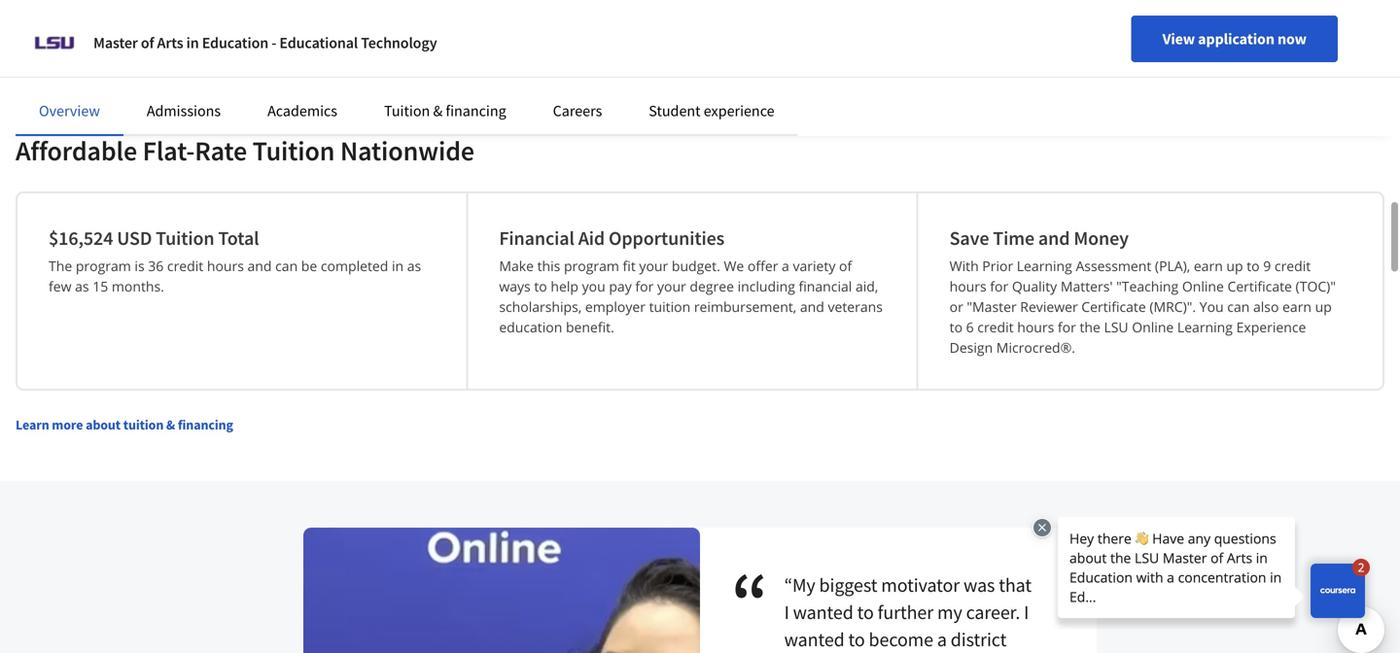 Task type: locate. For each thing, give the bounding box(es) containing it.
veterans
[[828, 298, 883, 316]]

tuition right about
[[123, 416, 164, 434]]

hours down with in the right of the page
[[950, 277, 987, 296]]

0 horizontal spatial &
[[166, 416, 175, 434]]

tuition down degree
[[649, 298, 691, 316]]

0 vertical spatial and
[[1039, 226, 1070, 250]]

can right you
[[1228, 298, 1250, 316]]

admissions
[[147, 101, 221, 121]]

aid,
[[856, 277, 879, 296]]

earn
[[1194, 257, 1223, 275], [1283, 298, 1312, 316]]

1 horizontal spatial earn
[[1283, 298, 1312, 316]]

2 horizontal spatial credit
[[1275, 257, 1311, 275]]

0 vertical spatial of
[[141, 33, 154, 53]]

of
[[141, 33, 154, 53], [839, 257, 852, 275]]

1 vertical spatial hours
[[950, 277, 987, 296]]

0 horizontal spatial a
[[782, 257, 790, 275]]

the
[[1080, 318, 1101, 337]]

usd
[[117, 226, 152, 250]]

design
[[950, 339, 993, 357]]

and right time
[[1039, 226, 1070, 250]]

1 vertical spatial and
[[248, 257, 272, 275]]

earn right (pla),
[[1194, 257, 1223, 275]]

a inside financial aid opportunities make this program fit your budget.   we offer a variety of ways to help you pay for your degree including financial aid, scholarships, employer tuition reimbursement, and veterans education benefit.
[[782, 257, 790, 275]]

1 vertical spatial &
[[166, 416, 175, 434]]

of inside financial aid opportunities make this program fit your budget.   we offer a variety of ways to help you pay for your degree including financial aid, scholarships, employer tuition reimbursement, and veterans education benefit.
[[839, 257, 852, 275]]

hours
[[207, 257, 244, 275], [950, 277, 987, 296], [1018, 318, 1055, 337]]

assessment
[[1076, 257, 1152, 275]]

matters'
[[1061, 277, 1113, 296]]

0 horizontal spatial as
[[75, 277, 89, 296]]

credit right 36
[[167, 257, 204, 275]]

0 horizontal spatial hours
[[207, 257, 244, 275]]

money
[[1074, 226, 1129, 250]]

tuition up 36
[[156, 226, 214, 250]]

learn more about tuition & financing
[[16, 416, 233, 434]]

wanted
[[793, 601, 854, 625], [785, 628, 845, 652]]

program for usd
[[76, 257, 131, 275]]

to
[[1247, 257, 1260, 275], [534, 277, 547, 296], [950, 318, 963, 337], [858, 601, 874, 625], [849, 628, 865, 652]]

0 vertical spatial up
[[1227, 257, 1244, 275]]

variety
[[793, 257, 836, 275]]

your right fit
[[639, 257, 668, 275]]

tuition down academics 'link'
[[253, 134, 335, 168]]

1 horizontal spatial a
[[938, 628, 947, 652]]

0 vertical spatial can
[[275, 257, 298, 275]]

$16,524  usd tuition total the program is 36 credit hours and can be completed in as few as 15 months.
[[49, 226, 421, 296]]

reimbursement,
[[694, 298, 797, 316]]

in inside $16,524  usd tuition total the program is 36 credit hours and can be completed in as few as 15 months.
[[392, 257, 404, 275]]

1 horizontal spatial &
[[433, 101, 443, 121]]

program up you
[[564, 257, 620, 275]]

can left be
[[275, 257, 298, 275]]

academics
[[268, 101, 338, 121]]

& right about
[[166, 416, 175, 434]]

1 i from the left
[[785, 601, 790, 625]]

tuition
[[384, 101, 430, 121], [253, 134, 335, 168], [156, 226, 214, 250]]

you
[[582, 277, 606, 296]]

(mrc)".
[[1150, 298, 1197, 316]]

1 vertical spatial certificate
[[1082, 298, 1147, 316]]

1 horizontal spatial in
[[392, 257, 404, 275]]

for left the
[[1058, 318, 1077, 337]]

for
[[636, 277, 654, 296], [991, 277, 1009, 296], [1058, 318, 1077, 337]]

in right arts
[[186, 33, 199, 53]]

1 vertical spatial up
[[1316, 298, 1332, 316]]

0 vertical spatial hours
[[207, 257, 244, 275]]

2 i from the left
[[1024, 601, 1029, 625]]

2 vertical spatial tuition
[[156, 226, 214, 250]]

a right offer
[[782, 257, 790, 275]]

0 vertical spatial &
[[433, 101, 443, 121]]

biggest
[[820, 573, 878, 598]]

financial
[[799, 277, 852, 296]]

list
[[16, 192, 1385, 391]]

0 horizontal spatial program
[[76, 257, 131, 275]]

0 horizontal spatial financing
[[178, 416, 233, 434]]

(toc)"
[[1296, 277, 1336, 296]]

0 vertical spatial certificate
[[1228, 277, 1293, 296]]

0 horizontal spatial credit
[[167, 257, 204, 275]]

1 horizontal spatial credit
[[978, 318, 1014, 337]]

up left '9'
[[1227, 257, 1244, 275]]

1 horizontal spatial i
[[1024, 601, 1029, 625]]

1 horizontal spatial and
[[800, 298, 825, 316]]

and down "total"
[[248, 257, 272, 275]]

list containing $16,524  usd tuition total
[[16, 192, 1385, 391]]

1 vertical spatial can
[[1228, 298, 1250, 316]]

-
[[272, 33, 277, 53]]

hours inside $16,524  usd tuition total the program is 36 credit hours and can be completed in as few as 15 months.
[[207, 257, 244, 275]]

louisiana state university logo image
[[31, 19, 78, 66]]

tuition
[[649, 298, 691, 316], [123, 416, 164, 434]]

hours up microcred®.
[[1018, 318, 1055, 337]]

i down "my
[[785, 601, 790, 625]]

6
[[967, 318, 974, 337]]

1 horizontal spatial financing
[[446, 101, 506, 121]]

certificate
[[1228, 277, 1293, 296], [1082, 298, 1147, 316]]

save time and money with prior learning assessment (pla), earn up to 9 credit hours for quality matters' "teaching online certificate (toc)" or "master reviewer certificate (mrc)". you can also earn up to 6 credit hours for the lsu online learning experience design microcred®.
[[950, 226, 1336, 357]]

view application now button
[[1132, 16, 1338, 62]]

program up 15
[[76, 257, 131, 275]]

of left arts
[[141, 33, 154, 53]]

to left '9'
[[1247, 257, 1260, 275]]

financing
[[446, 101, 506, 121], [178, 416, 233, 434]]

1 vertical spatial a
[[938, 628, 947, 652]]

master
[[93, 33, 138, 53]]

we
[[724, 257, 744, 275]]

in
[[186, 33, 199, 53], [392, 257, 404, 275]]

certificate up the also
[[1228, 277, 1293, 296]]

tuition inside financial aid opportunities make this program fit your budget.   we offer a variety of ways to help you pay for your degree including financial aid, scholarships, employer tuition reimbursement, and veterans education benefit.
[[649, 298, 691, 316]]

0 vertical spatial in
[[186, 33, 199, 53]]

0 horizontal spatial i
[[785, 601, 790, 625]]

as right 'completed'
[[407, 257, 421, 275]]

i down that
[[1024, 601, 1029, 625]]

1 vertical spatial tuition
[[123, 416, 164, 434]]

0 horizontal spatial for
[[636, 277, 654, 296]]

1 horizontal spatial online
[[1183, 277, 1225, 296]]

make
[[499, 257, 534, 275]]

online up you
[[1183, 277, 1225, 296]]

2 horizontal spatial for
[[1058, 318, 1077, 337]]

0 horizontal spatial tuition
[[156, 226, 214, 250]]

certificate up lsu
[[1082, 298, 1147, 316]]

1 horizontal spatial of
[[839, 257, 852, 275]]

1 horizontal spatial can
[[1228, 298, 1250, 316]]

online down (mrc)".
[[1132, 318, 1174, 337]]

your down budget. in the top of the page
[[658, 277, 687, 296]]

and inside save time and money with prior learning assessment (pla), earn up to 9 credit hours for quality matters' "teaching online certificate (toc)" or "master reviewer certificate (mrc)". you can also earn up to 6 credit hours for the lsu online learning experience design microcred®.
[[1039, 226, 1070, 250]]

affordable
[[16, 134, 137, 168]]

including
[[738, 277, 796, 296]]

and inside financial aid opportunities make this program fit your budget.   we offer a variety of ways to help you pay for your degree including financial aid, scholarships, employer tuition reimbursement, and veterans education benefit.
[[800, 298, 825, 316]]

2 horizontal spatial hours
[[1018, 318, 1055, 337]]

tuition up nationwide
[[384, 101, 430, 121]]

up down (toc)"
[[1316, 298, 1332, 316]]

0 horizontal spatial can
[[275, 257, 298, 275]]

can inside $16,524  usd tuition total the program is 36 credit hours and can be completed in as few as 15 months.
[[275, 257, 298, 275]]

1 horizontal spatial tuition
[[649, 298, 691, 316]]

credit down "master
[[978, 318, 1014, 337]]

0 vertical spatial tuition
[[384, 101, 430, 121]]

lsu
[[1105, 318, 1129, 337]]

0 vertical spatial tuition
[[649, 298, 691, 316]]

up
[[1227, 257, 1244, 275], [1316, 298, 1332, 316]]

to up 'scholarships,'
[[534, 277, 547, 296]]

months.
[[112, 277, 164, 296]]

a
[[782, 257, 790, 275], [938, 628, 947, 652]]

0 horizontal spatial of
[[141, 33, 154, 53]]

credit inside $16,524  usd tuition total the program is 36 credit hours and can be completed in as few as 15 months.
[[167, 257, 204, 275]]

as left 15
[[75, 277, 89, 296]]

academics link
[[268, 101, 338, 121]]

0 vertical spatial earn
[[1194, 257, 1223, 275]]

earn down (toc)"
[[1283, 298, 1312, 316]]

credit
[[167, 257, 204, 275], [1275, 257, 1311, 275], [978, 318, 1014, 337]]

hours down "total"
[[207, 257, 244, 275]]

student experience link
[[649, 101, 775, 121]]

for right pay
[[636, 277, 654, 296]]

1 program from the left
[[76, 257, 131, 275]]

help
[[551, 277, 579, 296]]

quality
[[1012, 277, 1058, 296]]

learning down you
[[1178, 318, 1233, 337]]

i
[[785, 601, 790, 625], [1024, 601, 1029, 625]]

to inside financial aid opportunities make this program fit your budget.   we offer a variety of ways to help you pay for your degree including financial aid, scholarships, employer tuition reimbursement, and veterans education benefit.
[[534, 277, 547, 296]]

2 program from the left
[[564, 257, 620, 275]]

view application now
[[1163, 29, 1307, 49]]

1 horizontal spatial certificate
[[1228, 277, 1293, 296]]

1 horizontal spatial program
[[564, 257, 620, 275]]

a inside " "my biggest motivator was that i wanted to further my career. i wanted to become a distri
[[938, 628, 947, 652]]

2 horizontal spatial and
[[1039, 226, 1070, 250]]

now
[[1278, 29, 1307, 49]]

affordable flat-rate tuition nationwide
[[16, 134, 475, 168]]

a down my
[[938, 628, 947, 652]]

0 vertical spatial a
[[782, 257, 790, 275]]

1 vertical spatial of
[[839, 257, 852, 275]]

for down prior
[[991, 277, 1009, 296]]

master of arts in education - educational technology
[[93, 33, 437, 53]]

1 vertical spatial tuition
[[253, 134, 335, 168]]

become
[[869, 628, 934, 652]]

0 horizontal spatial online
[[1132, 318, 1174, 337]]

program for aid
[[564, 257, 620, 275]]

1 vertical spatial online
[[1132, 318, 1174, 337]]

and
[[1039, 226, 1070, 250], [248, 257, 272, 275], [800, 298, 825, 316]]

of up financial
[[839, 257, 852, 275]]

0 horizontal spatial and
[[248, 257, 272, 275]]

in right 'completed'
[[392, 257, 404, 275]]

learning
[[1017, 257, 1073, 275], [1178, 318, 1233, 337]]

learning up quality
[[1017, 257, 1073, 275]]

to down biggest at the bottom right of the page
[[858, 601, 874, 625]]

1 horizontal spatial tuition
[[253, 134, 335, 168]]

0 horizontal spatial certificate
[[1082, 298, 1147, 316]]

total
[[218, 226, 259, 250]]

this
[[538, 257, 561, 275]]

program inside $16,524  usd tuition total the program is 36 credit hours and can be completed in as few as 15 months.
[[76, 257, 131, 275]]

flat-
[[143, 134, 195, 168]]

0 vertical spatial learning
[[1017, 257, 1073, 275]]

time
[[993, 226, 1035, 250]]

can inside save time and money with prior learning assessment (pla), earn up to 9 credit hours for quality matters' "teaching online certificate (toc)" or "master reviewer certificate (mrc)". you can also earn up to 6 credit hours for the lsu online learning experience design microcred®.
[[1228, 298, 1250, 316]]

credit right '9'
[[1275, 257, 1311, 275]]

student experience
[[649, 101, 775, 121]]

0 vertical spatial as
[[407, 257, 421, 275]]

that
[[999, 573, 1032, 598]]

& up nationwide
[[433, 101, 443, 121]]

learn more about tuition & financing link
[[16, 416, 233, 434]]

1 vertical spatial in
[[392, 257, 404, 275]]

ways
[[499, 277, 531, 296]]

and down financial
[[800, 298, 825, 316]]

2 vertical spatial and
[[800, 298, 825, 316]]

program inside financial aid opportunities make this program fit your budget.   we offer a variety of ways to help you pay for your degree including financial aid, scholarships, employer tuition reimbursement, and veterans education benefit.
[[564, 257, 620, 275]]

1 horizontal spatial as
[[407, 257, 421, 275]]

my
[[938, 601, 963, 625]]

or
[[950, 298, 964, 316]]

1 horizontal spatial learning
[[1178, 318, 1233, 337]]

1 vertical spatial financing
[[178, 416, 233, 434]]



Task type: describe. For each thing, give the bounding box(es) containing it.
offer
[[748, 257, 779, 275]]

9
[[1264, 257, 1272, 275]]

further
[[878, 601, 934, 625]]

0 horizontal spatial in
[[186, 33, 199, 53]]

also
[[1254, 298, 1280, 316]]

degree
[[690, 277, 734, 296]]

15
[[93, 277, 108, 296]]

" "my biggest motivator was that i wanted to further my career. i wanted to become a distri
[[731, 552, 1032, 654]]

financial aid opportunities list item
[[468, 194, 919, 389]]

tuition & financing
[[384, 101, 506, 121]]

more
[[52, 416, 83, 434]]

financial
[[499, 226, 575, 250]]

completed
[[321, 257, 388, 275]]

tuition & financing link
[[384, 101, 506, 121]]

1 horizontal spatial for
[[991, 277, 1009, 296]]

$16,524  usd tuition total list item
[[18, 194, 468, 389]]

is
[[135, 257, 145, 275]]

save time and money list item
[[919, 194, 1370, 389]]

the
[[49, 257, 72, 275]]

about
[[86, 416, 121, 434]]

fit
[[623, 257, 636, 275]]

and inside $16,524  usd tuition total the program is 36 credit hours and can be completed in as few as 15 months.
[[248, 257, 272, 275]]

financial aid opportunities make this program fit your budget.   we offer a variety of ways to help you pay for your degree including financial aid, scholarships, employer tuition reimbursement, and veterans education benefit.
[[499, 226, 883, 337]]

"
[[731, 552, 785, 650]]

"my
[[785, 573, 816, 598]]

reviewer
[[1021, 298, 1078, 316]]

opportunities
[[609, 226, 725, 250]]

36
[[148, 257, 164, 275]]

admissions link
[[147, 101, 221, 121]]

save
[[950, 226, 990, 250]]

1 vertical spatial wanted
[[785, 628, 845, 652]]

0 horizontal spatial earn
[[1194, 257, 1223, 275]]

0 horizontal spatial tuition
[[123, 416, 164, 434]]

0 vertical spatial wanted
[[793, 601, 854, 625]]

arts
[[157, 33, 183, 53]]

0 vertical spatial your
[[639, 257, 668, 275]]

overview
[[39, 101, 100, 121]]

scholarships,
[[499, 298, 582, 316]]

0 vertical spatial online
[[1183, 277, 1225, 296]]

1 vertical spatial as
[[75, 277, 89, 296]]

aid
[[578, 226, 605, 250]]

"teaching
[[1117, 277, 1179, 296]]

career.
[[966, 601, 1021, 625]]

rate
[[195, 134, 247, 168]]

0 horizontal spatial up
[[1227, 257, 1244, 275]]

budget.
[[672, 257, 721, 275]]

overview link
[[39, 101, 100, 121]]

2 vertical spatial hours
[[1018, 318, 1055, 337]]

experience
[[1237, 318, 1307, 337]]

application
[[1199, 29, 1275, 49]]

learn
[[16, 416, 49, 434]]

1 vertical spatial your
[[658, 277, 687, 296]]

1 vertical spatial learning
[[1178, 318, 1233, 337]]

view
[[1163, 29, 1196, 49]]

student
[[649, 101, 701, 121]]

1 horizontal spatial hours
[[950, 277, 987, 296]]

1 horizontal spatial up
[[1316, 298, 1332, 316]]

experience
[[704, 101, 775, 121]]

education
[[499, 318, 563, 337]]

few
[[49, 277, 71, 296]]

you
[[1200, 298, 1224, 316]]

$16,524
[[49, 226, 113, 250]]

employer
[[585, 298, 646, 316]]

education
[[202, 33, 269, 53]]

microcred®.
[[997, 339, 1076, 357]]

to left 6
[[950, 318, 963, 337]]

be
[[301, 257, 317, 275]]

0 vertical spatial financing
[[446, 101, 506, 121]]

nationwide
[[340, 134, 475, 168]]

pay
[[609, 277, 632, 296]]

educational
[[280, 33, 358, 53]]

prior
[[983, 257, 1014, 275]]

tuition inside $16,524  usd tuition total the program is 36 credit hours and can be completed in as few as 15 months.
[[156, 226, 214, 250]]

careers link
[[553, 101, 602, 121]]

1 vertical spatial earn
[[1283, 298, 1312, 316]]

2 horizontal spatial tuition
[[384, 101, 430, 121]]

careers
[[553, 101, 602, 121]]

motivator
[[882, 573, 960, 598]]

for inside financial aid opportunities make this program fit your budget.   we offer a variety of ways to help you pay for your degree including financial aid, scholarships, employer tuition reimbursement, and veterans education benefit.
[[636, 277, 654, 296]]

0 horizontal spatial learning
[[1017, 257, 1073, 275]]

technology
[[361, 33, 437, 53]]

to left the become
[[849, 628, 865, 652]]

with
[[950, 257, 979, 275]]

"master
[[967, 298, 1017, 316]]

(pla),
[[1156, 257, 1191, 275]]



Task type: vqa. For each thing, say whether or not it's contained in the screenshot.
the bottommost tuition
yes



